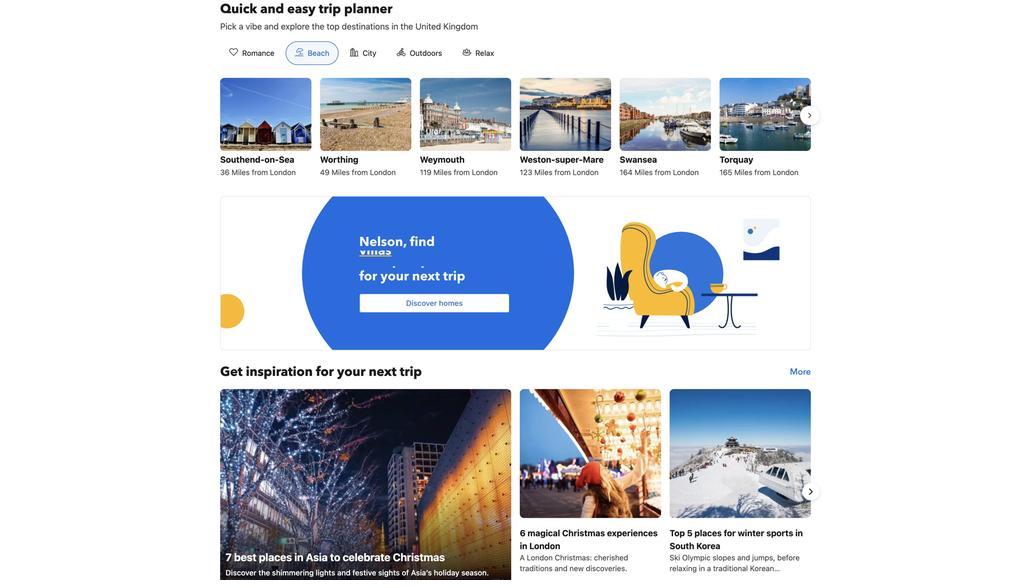 Task type: vqa. For each thing, say whether or not it's contained in the screenshot.
(COVID- in Due to the coronavirus (COVID-19), this property is taking steps to protect the safety of guests and staff. Certain services and amenities may be reduced or unavailable as a result.
no



Task type: describe. For each thing, give the bounding box(es) containing it.
beach
[[308, 49, 329, 57]]

weston-
[[520, 154, 555, 165]]

get inspiration for your next trip
[[220, 363, 422, 381]]

164
[[620, 168, 633, 177]]

christmas:
[[555, 553, 592, 562]]

sights
[[378, 568, 400, 577]]

1 horizontal spatial your
[[381, 268, 409, 285]]

relax
[[476, 49, 494, 57]]

in down olympic
[[699, 564, 705, 573]]

southend-on-sea 36 miles from london
[[220, 154, 296, 177]]

1 vertical spatial your
[[337, 363, 366, 381]]

relax button
[[454, 41, 503, 65]]

explore
[[281, 21, 310, 31]]

2 horizontal spatial the
[[401, 21, 413, 31]]

aparthotels
[[359, 260, 431, 277]]

from for worthing
[[352, 168, 368, 177]]

7 best places in asia to celebrate christmas discover the shimmering lights and festive sights of asia's holiday season.
[[226, 551, 489, 577]]

experiences
[[607, 528, 658, 538]]

swansea 164 miles from london
[[620, 154, 699, 177]]

from for torquay
[[755, 168, 771, 177]]

olympic
[[682, 553, 711, 562]]

worthing 49 miles from london
[[320, 154, 396, 177]]

jumps,
[[753, 553, 776, 562]]

pick
[[220, 21, 237, 31]]

romance button
[[220, 41, 284, 65]]

trip for easy
[[319, 0, 341, 18]]

beach button
[[286, 41, 339, 65]]

more link
[[790, 363, 811, 381]]

1 horizontal spatial the
[[312, 21, 325, 31]]

lights
[[316, 568, 335, 577]]

city
[[363, 49, 377, 57]]

celebrate
[[343, 551, 391, 564]]

outdoors button
[[388, 41, 451, 65]]

city button
[[341, 41, 386, 65]]

1 vertical spatial for
[[316, 363, 334, 381]]

and up "vibe"
[[260, 0, 284, 18]]

in inside 7 best places in asia to celebrate christmas discover the shimmering lights and festive sights of asia's holiday season.
[[295, 551, 304, 564]]

torquay 165 miles from london
[[720, 154, 799, 177]]

traditions
[[520, 564, 553, 573]]

to
[[330, 551, 340, 564]]

miles inside weston-super-mare 123 miles from london
[[535, 168, 553, 177]]

slopes
[[713, 553, 736, 562]]

easy
[[287, 0, 316, 18]]

london inside the torquay 165 miles from london
[[773, 168, 799, 177]]

quick and easy trip planner pick a vibe and explore the top destinations in the united kingdom
[[220, 0, 478, 31]]

quick
[[220, 0, 257, 18]]

outdoors
[[410, 49, 442, 57]]

for your next trip
[[359, 268, 465, 285]]

worthing
[[320, 154, 359, 165]]

165
[[720, 168, 733, 177]]

holiday
[[434, 568, 460, 577]]

swansea
[[620, 154, 657, 165]]

6 magical christmas experiences in london image
[[520, 389, 661, 518]]

and right "vibe"
[[264, 21, 279, 31]]

southend-
[[220, 154, 265, 165]]

1 horizontal spatial trip
[[400, 363, 422, 381]]

miles for weymouth
[[434, 168, 452, 177]]

villas aparthotels
[[359, 238, 431, 277]]

and inside top 5 places for winter sports in south korea ski olympic slopes and jumps, before relaxing in a traditional korean bathhouse
[[738, 553, 750, 562]]

from for weymouth
[[454, 168, 470, 177]]

sports
[[767, 528, 794, 538]]

discoveries.
[[586, 564, 627, 573]]

trip for next
[[443, 268, 465, 285]]

london inside southend-on-sea 36 miles from london
[[270, 168, 296, 177]]

weymouth
[[420, 154, 465, 165]]

find
[[410, 233, 435, 251]]

planner
[[344, 0, 393, 18]]

in inside 6 magical christmas experiences in london a london christmas: cherished traditions and new discoveries.
[[520, 541, 528, 551]]

festive
[[353, 568, 376, 577]]

123
[[520, 168, 533, 177]]

romance
[[242, 49, 275, 57]]

kingdom
[[444, 21, 478, 31]]

super-
[[555, 154, 583, 165]]

villas
[[359, 238, 392, 256]]

relaxing
[[670, 564, 697, 573]]

vibe
[[246, 21, 262, 31]]

inspiration
[[246, 363, 313, 381]]

asia's
[[411, 568, 432, 577]]

of
[[402, 568, 409, 577]]

0 vertical spatial discover
[[406, 299, 437, 308]]

get
[[220, 363, 243, 381]]

5
[[687, 528, 693, 538]]

korean
[[750, 564, 774, 573]]

a inside the quick and easy trip planner pick a vibe and explore the top destinations in the united kingdom
[[239, 21, 243, 31]]

6 magical christmas experiences in london a london christmas: cherished traditions and new discoveries.
[[520, 528, 658, 573]]

tab list containing romance
[[212, 41, 512, 66]]

miles for swansea
[[635, 168, 653, 177]]

and inside 7 best places in asia to celebrate christmas discover the shimmering lights and festive sights of asia's holiday season.
[[337, 568, 351, 577]]

new
[[570, 564, 584, 573]]

on-
[[265, 154, 279, 165]]

season.
[[462, 568, 489, 577]]

top
[[327, 21, 340, 31]]

nelson,
[[359, 233, 407, 251]]

discover homes
[[406, 299, 463, 308]]

a inside top 5 places for winter sports in south korea ski olympic slopes and jumps, before relaxing in a traditional korean bathhouse
[[707, 564, 711, 573]]

south
[[670, 541, 695, 551]]

49
[[320, 168, 330, 177]]



Task type: locate. For each thing, give the bounding box(es) containing it.
before
[[778, 553, 800, 562]]

from down on-
[[252, 168, 268, 177]]

trip inside the quick and easy trip planner pick a vibe and explore the top destinations in the united kingdom
[[319, 0, 341, 18]]

0 horizontal spatial discover
[[226, 568, 257, 577]]

in
[[392, 21, 398, 31], [796, 528, 803, 538], [520, 541, 528, 551], [295, 551, 304, 564], [699, 564, 705, 573]]

shimmering
[[272, 568, 314, 577]]

discover
[[406, 299, 437, 308], [226, 568, 257, 577]]

korea
[[697, 541, 721, 551]]

1 vertical spatial places
[[259, 551, 292, 564]]

weston-super-mare 123 miles from london
[[520, 154, 604, 177]]

asia
[[306, 551, 328, 564]]

0 horizontal spatial next
[[369, 363, 397, 381]]

in up a
[[520, 541, 528, 551]]

miles down weymouth
[[434, 168, 452, 177]]

in right "sports"
[[796, 528, 803, 538]]

from down worthing
[[352, 168, 368, 177]]

0 horizontal spatial trip
[[319, 0, 341, 18]]

london inside swansea 164 miles from london
[[673, 168, 699, 177]]

0 vertical spatial trip
[[319, 0, 341, 18]]

next
[[412, 268, 440, 285], [369, 363, 397, 381]]

nelson, find
[[359, 233, 435, 251]]

miles
[[232, 168, 250, 177], [332, 168, 350, 177], [434, 168, 452, 177], [535, 168, 553, 177], [635, 168, 653, 177], [735, 168, 753, 177]]

places inside 7 best places in asia to celebrate christmas discover the shimmering lights and festive sights of asia's holiday season.
[[259, 551, 292, 564]]

discover down for your next trip
[[406, 299, 437, 308]]

from inside southend-on-sea 36 miles from london
[[252, 168, 268, 177]]

1 vertical spatial next
[[369, 363, 397, 381]]

and down to
[[337, 568, 351, 577]]

sea
[[279, 154, 294, 165]]

0 vertical spatial places
[[695, 528, 722, 538]]

a
[[520, 553, 525, 562]]

miles inside weymouth 119 miles from london
[[434, 168, 452, 177]]

miles inside southend-on-sea 36 miles from london
[[232, 168, 250, 177]]

best
[[234, 551, 257, 564]]

2 horizontal spatial for
[[724, 528, 736, 538]]

1 miles from the left
[[232, 168, 250, 177]]

the left united
[[401, 21, 413, 31]]

4 miles from the left
[[535, 168, 553, 177]]

7
[[226, 551, 232, 564]]

in up shimmering
[[295, 551, 304, 564]]

from inside the torquay 165 miles from london
[[755, 168, 771, 177]]

region containing southend-on-sea
[[212, 74, 820, 183]]

london
[[270, 168, 296, 177], [370, 168, 396, 177], [472, 168, 498, 177], [573, 168, 599, 177], [673, 168, 699, 177], [773, 168, 799, 177], [530, 541, 561, 551], [527, 553, 553, 562]]

2 vertical spatial for
[[724, 528, 736, 538]]

1 horizontal spatial next
[[412, 268, 440, 285]]

miles down the weston- on the right top
[[535, 168, 553, 177]]

1 horizontal spatial places
[[695, 528, 722, 538]]

bathhouse
[[670, 575, 707, 580]]

miles down swansea
[[635, 168, 653, 177]]

christmas up the asia's
[[393, 551, 445, 564]]

christmas inside 7 best places in asia to celebrate christmas discover the shimmering lights and festive sights of asia's holiday season.
[[393, 551, 445, 564]]

destinations
[[342, 21, 389, 31]]

region
[[212, 74, 820, 183]]

in inside the quick and easy trip planner pick a vibe and explore the top destinations in the united kingdom
[[392, 21, 398, 31]]

1 vertical spatial a
[[707, 564, 711, 573]]

tab list
[[212, 41, 512, 66]]

for inside top 5 places for winter sports in south korea ski olympic slopes and jumps, before relaxing in a traditional korean bathhouse
[[724, 528, 736, 538]]

0 horizontal spatial the
[[259, 568, 270, 577]]

119
[[420, 168, 432, 177]]

miles inside worthing 49 miles from london
[[332, 168, 350, 177]]

from inside weymouth 119 miles from london
[[454, 168, 470, 177]]

your
[[381, 268, 409, 285], [337, 363, 366, 381]]

for left winter
[[724, 528, 736, 538]]

trip
[[319, 0, 341, 18], [443, 268, 465, 285], [400, 363, 422, 381]]

next image
[[805, 485, 818, 498]]

from inside weston-super-mare 123 miles from london
[[555, 168, 571, 177]]

from for swansea
[[655, 168, 671, 177]]

2 vertical spatial trip
[[400, 363, 422, 381]]

top
[[670, 528, 685, 538]]

winter
[[738, 528, 765, 538]]

a down olympic
[[707, 564, 711, 573]]

and left the new at right
[[555, 564, 568, 573]]

miles down torquay
[[735, 168, 753, 177]]

discover down best
[[226, 568, 257, 577]]

places up shimmering
[[259, 551, 292, 564]]

2 from from the left
[[352, 168, 368, 177]]

36
[[220, 168, 230, 177]]

0 horizontal spatial christmas
[[393, 551, 445, 564]]

from inside worthing 49 miles from london
[[352, 168, 368, 177]]

6 from from the left
[[755, 168, 771, 177]]

for down villas
[[359, 268, 377, 285]]

6 miles from the left
[[735, 168, 753, 177]]

a
[[239, 21, 243, 31], [707, 564, 711, 573]]

3 miles from the left
[[434, 168, 452, 177]]

miles for torquay
[[735, 168, 753, 177]]

in right destinations
[[392, 21, 398, 31]]

christmas up christmas:
[[562, 528, 605, 538]]

places
[[695, 528, 722, 538], [259, 551, 292, 564]]

the left top
[[312, 21, 325, 31]]

christmas inside 6 magical christmas experiences in london a london christmas: cherished traditions and new discoveries.
[[562, 528, 605, 538]]

1 horizontal spatial a
[[707, 564, 711, 573]]

and inside 6 magical christmas experiences in london a london christmas: cherished traditions and new discoveries.
[[555, 564, 568, 573]]

miles inside the torquay 165 miles from london
[[735, 168, 753, 177]]

places for best
[[259, 551, 292, 564]]

from right 165 on the right top of the page
[[755, 168, 771, 177]]

5 miles from the left
[[635, 168, 653, 177]]

homes
[[439, 299, 463, 308]]

magical
[[528, 528, 560, 538]]

the
[[312, 21, 325, 31], [401, 21, 413, 31], [259, 568, 270, 577]]

0 vertical spatial christmas
[[562, 528, 605, 538]]

london inside weston-super-mare 123 miles from london
[[573, 168, 599, 177]]

miles inside swansea 164 miles from london
[[635, 168, 653, 177]]

miles down worthing
[[332, 168, 350, 177]]

london inside weymouth 119 miles from london
[[472, 168, 498, 177]]

1 horizontal spatial discover
[[406, 299, 437, 308]]

2 horizontal spatial trip
[[443, 268, 465, 285]]

cherished
[[594, 553, 628, 562]]

the left shimmering
[[259, 568, 270, 577]]

christmas
[[562, 528, 605, 538], [393, 551, 445, 564]]

6
[[520, 528, 526, 538]]

places for 5
[[695, 528, 722, 538]]

from down super-
[[555, 168, 571, 177]]

top 5 places for winter sports in south korea image
[[670, 389, 811, 518]]

places inside top 5 places for winter sports in south korea ski olympic slopes and jumps, before relaxing in a traditional korean bathhouse
[[695, 528, 722, 538]]

and
[[260, 0, 284, 18], [264, 21, 279, 31], [738, 553, 750, 562], [555, 564, 568, 573], [337, 568, 351, 577]]

torquay
[[720, 154, 754, 165]]

from down swansea
[[655, 168, 671, 177]]

2 miles from the left
[[332, 168, 350, 177]]

0 horizontal spatial places
[[259, 551, 292, 564]]

0 vertical spatial your
[[381, 268, 409, 285]]

0 horizontal spatial a
[[239, 21, 243, 31]]

0 vertical spatial next
[[412, 268, 440, 285]]

1 horizontal spatial christmas
[[562, 528, 605, 538]]

mare
[[583, 154, 604, 165]]

united
[[416, 21, 441, 31]]

the inside 7 best places in asia to celebrate christmas discover the shimmering lights and festive sights of asia's holiday season.
[[259, 568, 270, 577]]

from down weymouth
[[454, 168, 470, 177]]

1 horizontal spatial for
[[359, 268, 377, 285]]

1 vertical spatial discover
[[226, 568, 257, 577]]

1 vertical spatial christmas
[[393, 551, 445, 564]]

and up traditional
[[738, 553, 750, 562]]

places up korea
[[695, 528, 722, 538]]

0 horizontal spatial for
[[316, 363, 334, 381]]

for right "inspiration"
[[316, 363, 334, 381]]

more
[[790, 366, 811, 378]]

a left "vibe"
[[239, 21, 243, 31]]

traditional
[[713, 564, 748, 573]]

miles for worthing
[[332, 168, 350, 177]]

1 from from the left
[[252, 168, 268, 177]]

0 vertical spatial a
[[239, 21, 243, 31]]

weymouth 119 miles from london
[[420, 154, 498, 177]]

0 horizontal spatial your
[[337, 363, 366, 381]]

3 from from the left
[[454, 168, 470, 177]]

7 best places in asia to celebrate christmas region
[[212, 389, 820, 580]]

ski
[[670, 553, 680, 562]]

miles down "southend-"
[[232, 168, 250, 177]]

top 5 places for winter sports in south korea ski olympic slopes and jumps, before relaxing in a traditional korean bathhouse
[[670, 528, 803, 580]]

london inside worthing 49 miles from london
[[370, 168, 396, 177]]

0 vertical spatial for
[[359, 268, 377, 285]]

from inside swansea 164 miles from london
[[655, 168, 671, 177]]

1 vertical spatial trip
[[443, 268, 465, 285]]

discover inside 7 best places in asia to celebrate christmas discover the shimmering lights and festive sights of asia's holiday season.
[[226, 568, 257, 577]]

4 from from the left
[[555, 168, 571, 177]]

5 from from the left
[[655, 168, 671, 177]]



